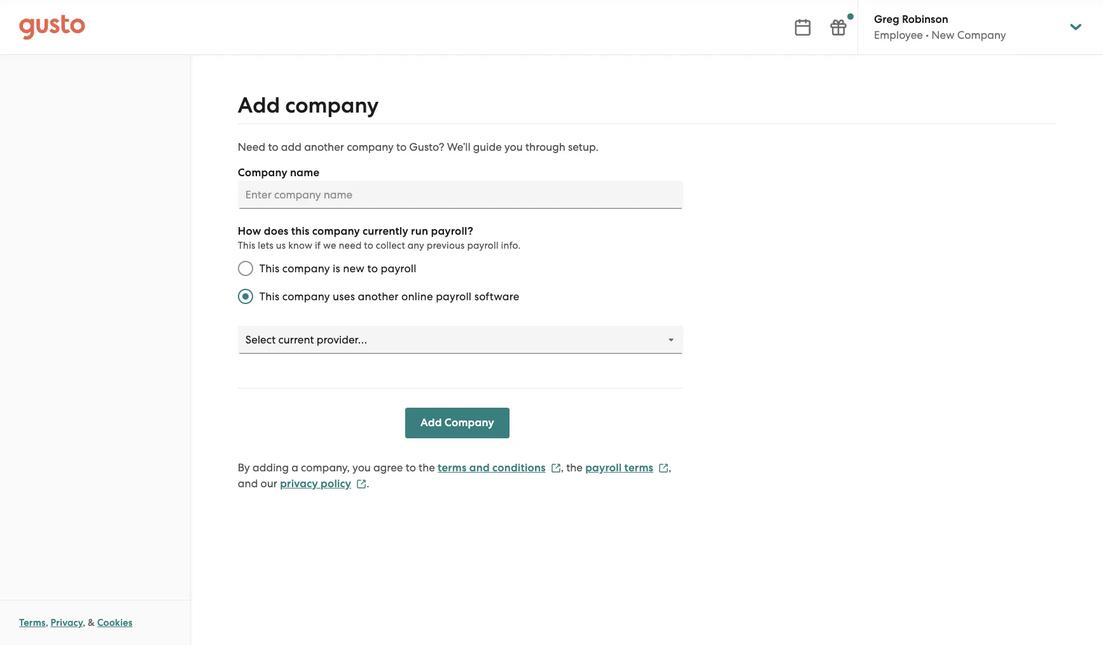 Task type: locate. For each thing, give the bounding box(es) containing it.
by adding a company, you agree to the
[[238, 461, 435, 474]]

this down this company is new to payroll "option"
[[260, 290, 280, 303]]

to
[[268, 141, 279, 153], [396, 141, 407, 153], [364, 240, 374, 251], [368, 262, 378, 275], [406, 461, 416, 474]]

and inside , and our
[[238, 477, 258, 490]]

to right the need
[[364, 240, 374, 251]]

0 vertical spatial company
[[958, 29, 1007, 41]]

opens in a new tab image inside the terms and conditions link
[[551, 463, 561, 473]]

opens in a new tab image right conditions
[[551, 463, 561, 473]]

and
[[470, 461, 490, 475], [238, 477, 258, 490]]

add for add company
[[238, 92, 280, 118]]

1 vertical spatial this
[[260, 262, 280, 275]]

0 horizontal spatial and
[[238, 477, 258, 490]]

0 horizontal spatial another
[[304, 141, 344, 153]]

2 terms from the left
[[625, 461, 654, 475]]

employee
[[875, 29, 924, 41]]

how
[[238, 225, 261, 238]]

our
[[261, 477, 277, 490]]

add for add company
[[421, 416, 442, 430]]

1 horizontal spatial company
[[445, 416, 494, 430]]

payroll terms link
[[586, 461, 669, 475]]

1 horizontal spatial and
[[470, 461, 490, 475]]

adding
[[253, 461, 289, 474]]

company for this company uses another online payroll software
[[282, 290, 330, 303]]

currently
[[363, 225, 409, 238]]

company up terms and conditions
[[445, 416, 494, 430]]

privacy
[[51, 617, 83, 629]]

new
[[932, 29, 955, 41]]

greg robinson employee • new company
[[875, 13, 1007, 41]]

uses
[[333, 290, 355, 303]]

home image
[[19, 14, 85, 40]]

1 opens in a new tab image from the left
[[551, 463, 561, 473]]

another right uses
[[358, 290, 399, 303]]

name
[[290, 166, 320, 179]]

terms
[[438, 461, 467, 475], [625, 461, 654, 475]]

1 horizontal spatial add
[[421, 416, 442, 430]]

1 vertical spatial you
[[353, 461, 371, 474]]

add
[[281, 141, 302, 153]]

company up add
[[285, 92, 379, 118]]

, inside , and our
[[669, 461, 672, 474]]

add
[[238, 92, 280, 118], [421, 416, 442, 430]]

need
[[339, 240, 362, 251]]

gusto navigation element
[[0, 55, 190, 106]]

1 the from the left
[[419, 461, 435, 474]]

opens in a new tab image right payroll terms
[[659, 463, 669, 473]]

we
[[323, 240, 336, 251]]

, left privacy link
[[46, 617, 48, 629]]

payroll?
[[431, 225, 474, 238]]

2 vertical spatial this
[[260, 290, 280, 303]]

previous
[[427, 240, 465, 251]]

, right payroll terms
[[669, 461, 672, 474]]

payroll left the info.
[[467, 240, 499, 251]]

0 horizontal spatial the
[[419, 461, 435, 474]]

opens in a new tab image for payroll terms
[[659, 463, 669, 473]]

and down by
[[238, 477, 258, 490]]

1 horizontal spatial another
[[358, 290, 399, 303]]

another up name
[[304, 141, 344, 153]]

add inside button
[[421, 416, 442, 430]]

0 vertical spatial add
[[238, 92, 280, 118]]

payroll right online
[[436, 290, 472, 303]]

, and our
[[238, 461, 672, 490]]

to right new
[[368, 262, 378, 275]]

this
[[238, 240, 256, 251], [260, 262, 280, 275], [260, 290, 280, 303]]

how does this company currently run payroll? this lets us know if we need to collect any previous payroll info.
[[238, 225, 521, 251]]

this down how
[[238, 240, 256, 251]]

the left payroll terms
[[567, 461, 583, 474]]

1 horizontal spatial opens in a new tab image
[[659, 463, 669, 473]]

company up we
[[312, 225, 360, 238]]

collect
[[376, 240, 405, 251]]

payroll
[[467, 240, 499, 251], [381, 262, 417, 275], [436, 290, 472, 303], [586, 461, 622, 475]]

need
[[238, 141, 266, 153]]

cookies
[[97, 617, 133, 629]]

Company name field
[[238, 181, 683, 209]]

us
[[276, 240, 286, 251]]

company down know
[[282, 262, 330, 275]]

terms
[[19, 617, 46, 629]]

1 vertical spatial and
[[238, 477, 258, 490]]

does
[[264, 225, 289, 238]]

, right conditions
[[561, 461, 564, 474]]

0 vertical spatial you
[[505, 141, 523, 153]]

,
[[561, 461, 564, 474], [669, 461, 672, 474], [46, 617, 48, 629], [83, 617, 86, 629]]

2 the from the left
[[567, 461, 583, 474]]

0 horizontal spatial add
[[238, 92, 280, 118]]

company right new
[[958, 29, 1007, 41]]

add company
[[421, 416, 494, 430]]

know
[[288, 240, 313, 251]]

company
[[958, 29, 1007, 41], [238, 166, 288, 179], [445, 416, 494, 430]]

company down need
[[238, 166, 288, 179]]

1 horizontal spatial the
[[567, 461, 583, 474]]

this down lets
[[260, 262, 280, 275]]

company for this company is new to payroll
[[282, 262, 330, 275]]

lets
[[258, 240, 274, 251]]

another for company
[[304, 141, 344, 153]]

2 vertical spatial company
[[445, 416, 494, 430]]

0 vertical spatial this
[[238, 240, 256, 251]]

terms and conditions link
[[438, 461, 561, 475]]

new
[[343, 262, 365, 275]]

agree
[[374, 461, 403, 474]]

0 horizontal spatial terms
[[438, 461, 467, 475]]

1 horizontal spatial terms
[[625, 461, 654, 475]]

0 vertical spatial another
[[304, 141, 344, 153]]

opens in a new tab image inside 'payroll terms' link
[[659, 463, 669, 473]]

opens in a new tab image
[[551, 463, 561, 473], [659, 463, 669, 473]]

terms , privacy , & cookies
[[19, 617, 133, 629]]

company name
[[238, 166, 320, 179]]

0 horizontal spatial opens in a new tab image
[[551, 463, 561, 473]]

the right agree
[[419, 461, 435, 474]]

2 opens in a new tab image from the left
[[659, 463, 669, 473]]

0 vertical spatial and
[[470, 461, 490, 475]]

privacy policy link
[[280, 477, 367, 491]]

the
[[419, 461, 435, 474], [567, 461, 583, 474]]

company inside how does this company currently run payroll? this lets us know if we need to collect any previous payroll info.
[[312, 225, 360, 238]]

add up , and our
[[421, 416, 442, 430]]

1 vertical spatial another
[[358, 290, 399, 303]]

0 horizontal spatial company
[[238, 166, 288, 179]]

you
[[505, 141, 523, 153], [353, 461, 371, 474]]

privacy policy
[[280, 477, 352, 491]]

you up opens in a new tab icon on the bottom of the page
[[353, 461, 371, 474]]

this
[[291, 225, 310, 238]]

any
[[408, 240, 425, 251]]

company,
[[301, 461, 350, 474]]

gusto?
[[409, 141, 445, 153]]

•
[[926, 29, 929, 41]]

company left uses
[[282, 290, 330, 303]]

1 vertical spatial add
[[421, 416, 442, 430]]

you right guide
[[505, 141, 523, 153]]

0 horizontal spatial you
[[353, 461, 371, 474]]

2 horizontal spatial company
[[958, 29, 1007, 41]]

another
[[304, 141, 344, 153], [358, 290, 399, 303]]

and left conditions
[[470, 461, 490, 475]]

online
[[402, 290, 433, 303]]

terms link
[[19, 617, 46, 629]]

company
[[285, 92, 379, 118], [347, 141, 394, 153], [312, 225, 360, 238], [282, 262, 330, 275], [282, 290, 330, 303]]

add up need
[[238, 92, 280, 118]]

payroll inside how does this company currently run payroll? this lets us know if we need to collect any previous payroll info.
[[467, 240, 499, 251]]



Task type: vqa. For each thing, say whether or not it's contained in the screenshot.
left you
yes



Task type: describe. For each thing, give the bounding box(es) containing it.
to right agree
[[406, 461, 416, 474]]

robinson
[[903, 13, 949, 26]]

to inside how does this company currently run payroll? this lets us know if we need to collect any previous payroll info.
[[364, 240, 374, 251]]

this company uses another online payroll software
[[260, 290, 520, 303]]

run
[[411, 225, 428, 238]]

1 terms from the left
[[438, 461, 467, 475]]

need to add another company to gusto? we'll guide you through setup.
[[238, 141, 599, 153]]

company left 'gusto?'
[[347, 141, 394, 153]]

this inside how does this company currently run payroll? this lets us know if we need to collect any previous payroll info.
[[238, 240, 256, 251]]

conditions
[[493, 461, 546, 475]]

this for this company uses another online payroll software
[[260, 290, 280, 303]]

a
[[292, 461, 298, 474]]

to left 'gusto?'
[[396, 141, 407, 153]]

&
[[88, 617, 95, 629]]

this for this company is new to payroll
[[260, 262, 280, 275]]

we'll
[[447, 141, 471, 153]]

to left add
[[268, 141, 279, 153]]

terms and conditions
[[438, 461, 546, 475]]

opens in a new tab image
[[357, 479, 367, 489]]

by
[[238, 461, 250, 474]]

, left &
[[83, 617, 86, 629]]

through
[[526, 141, 566, 153]]

greg
[[875, 13, 900, 26]]

payroll down collect
[[381, 262, 417, 275]]

company inside button
[[445, 416, 494, 430]]

cookies button
[[97, 615, 133, 631]]

add company button
[[405, 408, 510, 439]]

this company is new to payroll
[[260, 262, 417, 275]]

add company
[[238, 92, 379, 118]]

and for conditions
[[470, 461, 490, 475]]

.
[[367, 477, 370, 490]]

payroll right the , the
[[586, 461, 622, 475]]

and for our
[[238, 477, 258, 490]]

1 vertical spatial company
[[238, 166, 288, 179]]

info.
[[501, 240, 521, 251]]

company for add company
[[285, 92, 379, 118]]

guide
[[473, 141, 502, 153]]

This company is new to payroll radio
[[232, 255, 260, 283]]

another for online
[[358, 290, 399, 303]]

, the
[[561, 461, 583, 474]]

1 horizontal spatial you
[[505, 141, 523, 153]]

software
[[475, 290, 520, 303]]

privacy link
[[51, 617, 83, 629]]

setup.
[[568, 141, 599, 153]]

is
[[333, 262, 340, 275]]

payroll terms
[[586, 461, 654, 475]]

privacy
[[280, 477, 318, 491]]

This company uses another online payroll software radio
[[232, 283, 260, 311]]

opens in a new tab image for terms and conditions
[[551, 463, 561, 473]]

company inside greg robinson employee • new company
[[958, 29, 1007, 41]]

if
[[315, 240, 321, 251]]

policy
[[321, 477, 352, 491]]



